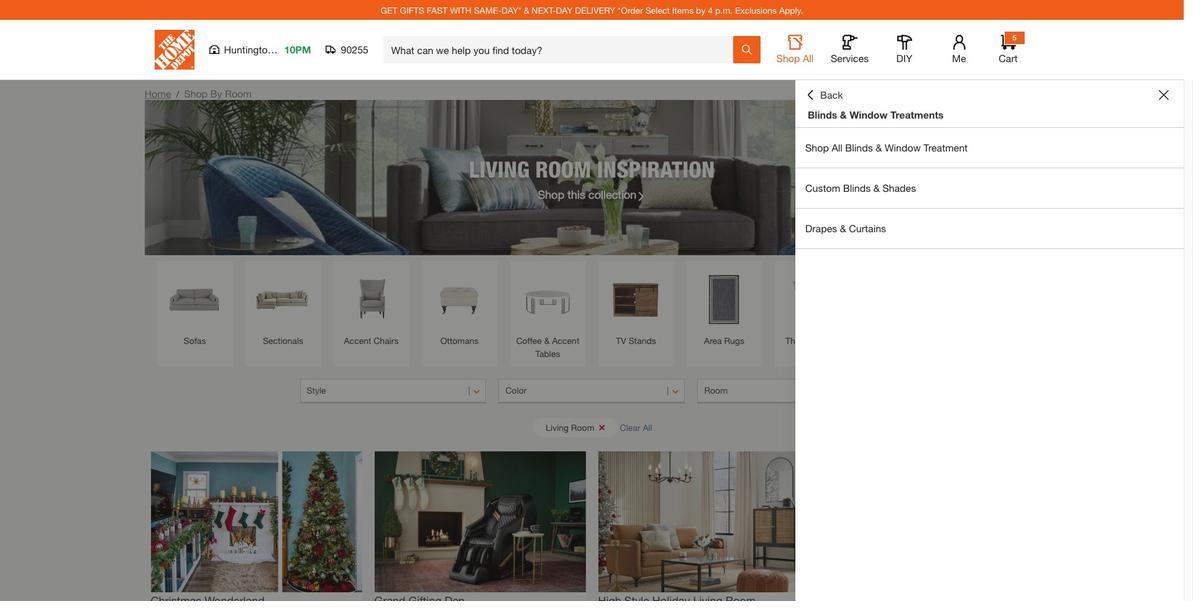 Task type: describe. For each thing, give the bounding box(es) containing it.
1 stretchy image image from the left
[[151, 452, 362, 593]]

next-
[[532, 5, 556, 15]]

apply.
[[779, 5, 803, 15]]

get gifts fast with same-day* & next-day delivery *order select items by 4 p.m. exclusions apply.
[[381, 5, 803, 15]]

living room
[[546, 422, 594, 433]]

90255 button
[[326, 43, 369, 56]]

& inside custom blinds & shades link
[[873, 182, 880, 194]]

room right by
[[225, 88, 252, 99]]

shop for shop this collection
[[538, 187, 564, 201]]

huntington
[[224, 43, 273, 55]]

services button
[[830, 35, 870, 65]]

diy button
[[885, 35, 924, 65]]

coffee & accent tables link
[[516, 268, 579, 360]]

clear all
[[620, 422, 652, 433]]

sofas
[[184, 336, 206, 346]]

tv
[[616, 336, 626, 346]]

5
[[1012, 33, 1016, 42]]

clear
[[620, 422, 640, 433]]

me button
[[939, 35, 979, 65]]

living for living room
[[546, 422, 569, 433]]

collection
[[588, 187, 636, 201]]

coffee & accent tables
[[516, 336, 579, 359]]

with
[[450, 5, 472, 15]]

living room inspiration
[[469, 156, 715, 182]]

throw pillows image
[[781, 268, 844, 331]]

home
[[144, 88, 171, 99]]

home link
[[144, 88, 171, 99]]

ottomans
[[440, 336, 479, 346]]

p.m.
[[715, 5, 733, 15]]

living room button
[[533, 418, 618, 437]]

style button
[[300, 379, 486, 404]]

shop for shop all
[[776, 52, 800, 64]]

0 vertical spatial blinds
[[808, 109, 837, 121]]

ottomans image
[[428, 268, 491, 331]]

0 vertical spatial window
[[850, 109, 888, 121]]

room button
[[697, 379, 884, 404]]

shades
[[882, 182, 916, 194]]

ottomans link
[[428, 268, 491, 347]]

1 accent from the left
[[344, 336, 371, 346]]

day
[[556, 5, 573, 15]]

area
[[704, 336, 722, 346]]

gifts
[[400, 5, 424, 15]]

shop for shop all blinds & window treatment
[[805, 142, 829, 153]]

throw
[[785, 336, 810, 346]]

park
[[276, 43, 296, 55]]

stands
[[629, 336, 656, 346]]

all for shop all blinds & window treatment
[[832, 142, 842, 153]]

feedback link image
[[1176, 210, 1193, 277]]

tv stands
[[616, 336, 656, 346]]

custom blinds & shades
[[805, 182, 916, 194]]

3 stretchy image image from the left
[[598, 452, 809, 593]]

coffee
[[516, 336, 542, 346]]

rugs
[[724, 336, 744, 346]]

shop all blinds & window treatment
[[805, 142, 968, 153]]

drapes & curtains link
[[795, 209, 1184, 249]]

sectionals image
[[251, 268, 315, 331]]

back
[[820, 89, 843, 101]]

& right "day*"
[[524, 5, 529, 15]]

back button
[[805, 89, 843, 101]]

huntington park
[[224, 43, 296, 55]]

exclusions
[[735, 5, 777, 15]]

& down back
[[840, 109, 847, 121]]

chairs
[[374, 336, 399, 346]]

room up this at the left of page
[[535, 156, 591, 182]]

by
[[210, 88, 222, 99]]



Task type: locate. For each thing, give the bounding box(es) containing it.
2 accent from the left
[[552, 336, 579, 346]]

window up shop all blinds & window treatment at right
[[850, 109, 888, 121]]

accent left chairs
[[344, 336, 371, 346]]

coffee & accent tables image
[[516, 268, 579, 331]]

shop left this at the left of page
[[538, 187, 564, 201]]

4
[[708, 5, 713, 15]]

all
[[803, 52, 814, 64], [832, 142, 842, 153], [643, 422, 652, 433]]

services
[[831, 52, 869, 64]]

shop this collection
[[538, 187, 636, 201]]

90255
[[341, 43, 368, 55]]

pillows
[[812, 336, 839, 346]]

living for living room inspiration
[[469, 156, 530, 182]]

cart 5
[[999, 33, 1018, 64]]

day*
[[502, 5, 521, 15]]

sectionals link
[[251, 268, 315, 347]]

shop right /
[[184, 88, 208, 99]]

drawer close image
[[1159, 90, 1169, 100]]

0 horizontal spatial all
[[643, 422, 652, 433]]

/
[[176, 89, 179, 99]]

accent inside coffee & accent tables
[[552, 336, 579, 346]]

cart
[[999, 52, 1018, 64]]

blinds inside the shop all blinds & window treatment link
[[845, 142, 873, 153]]

menu containing shop all blinds & window treatment
[[795, 128, 1184, 249]]

inspiration
[[597, 156, 715, 182]]

1 horizontal spatial living
[[546, 422, 569, 433]]

blinds inside custom blinds & shades link
[[843, 182, 871, 194]]

accent chairs link
[[340, 268, 403, 347]]

this
[[568, 187, 585, 201]]

all inside menu
[[832, 142, 842, 153]]

& inside drapes & curtains "link"
[[840, 222, 846, 234]]

room
[[225, 88, 252, 99], [535, 156, 591, 182], [704, 385, 728, 396], [571, 422, 594, 433]]

&
[[524, 5, 529, 15], [840, 109, 847, 121], [876, 142, 882, 153], [873, 182, 880, 194], [840, 222, 846, 234], [544, 336, 550, 346]]

room down area
[[704, 385, 728, 396]]

clear all button
[[620, 416, 652, 439]]

2 vertical spatial blinds
[[843, 182, 871, 194]]

drapes
[[805, 222, 837, 234]]

tv stands link
[[604, 268, 668, 347]]

1 vertical spatial window
[[885, 142, 921, 153]]

get
[[381, 5, 397, 15]]

accent chairs image
[[340, 268, 403, 331]]

blinds
[[808, 109, 837, 121], [845, 142, 873, 153], [843, 182, 871, 194]]

living
[[469, 156, 530, 182], [546, 422, 569, 433]]

0 horizontal spatial accent
[[344, 336, 371, 346]]

1 vertical spatial living
[[546, 422, 569, 433]]

1 horizontal spatial stretchy image image
[[374, 452, 586, 593]]

& left the 'shades'
[[873, 182, 880, 194]]

color
[[505, 385, 527, 396]]

all up custom
[[832, 142, 842, 153]]

shop
[[776, 52, 800, 64], [184, 88, 208, 99], [805, 142, 829, 153], [538, 187, 564, 201]]

all inside button
[[803, 52, 814, 64]]

items
[[672, 5, 694, 15]]

treatment
[[923, 142, 968, 153]]

curtains
[[849, 222, 886, 234]]

select
[[645, 5, 670, 15]]

window inside the shop all blinds & window treatment link
[[885, 142, 921, 153]]

1 horizontal spatial all
[[803, 52, 814, 64]]

shop inside button
[[776, 52, 800, 64]]

home / shop by room
[[144, 88, 252, 99]]

blinds right custom
[[843, 182, 871, 194]]

shop all blinds & window treatment link
[[795, 128, 1184, 168]]

same-
[[474, 5, 502, 15]]

shop up custom
[[805, 142, 829, 153]]

1 vertical spatial all
[[832, 142, 842, 153]]

delivery
[[575, 5, 615, 15]]

accent chairs
[[344, 336, 399, 346]]

the home depot logo image
[[154, 30, 194, 70]]

10pm
[[284, 43, 311, 55]]

0 horizontal spatial stretchy image image
[[151, 452, 362, 593]]

by
[[696, 5, 706, 15]]

& right "drapes"
[[840, 222, 846, 234]]

shop all button
[[775, 35, 815, 65]]

window down treatments
[[885, 142, 921, 153]]

all for shop all
[[803, 52, 814, 64]]

0 vertical spatial living
[[469, 156, 530, 182]]

stretchy image image
[[151, 452, 362, 593], [374, 452, 586, 593], [598, 452, 809, 593]]

blinds & window treatments
[[808, 109, 944, 121]]

style
[[307, 385, 326, 396]]

1 horizontal spatial accent
[[552, 336, 579, 346]]

treatments
[[890, 109, 944, 121]]

accent up tables
[[552, 336, 579, 346]]

shop all
[[776, 52, 814, 64]]

living inside living room button
[[546, 422, 569, 433]]

area rugs link
[[693, 268, 756, 347]]

room down color button on the bottom
[[571, 422, 594, 433]]

all inside button
[[643, 422, 652, 433]]

drapes & curtains
[[805, 222, 886, 234]]

accent
[[344, 336, 371, 346], [552, 336, 579, 346]]

tv stands image
[[604, 268, 668, 331]]

area rugs image
[[693, 268, 756, 331]]

2 horizontal spatial stretchy image image
[[598, 452, 809, 593]]

0 horizontal spatial living
[[469, 156, 530, 182]]

window
[[850, 109, 888, 121], [885, 142, 921, 153]]

throw pillows link
[[781, 268, 844, 347]]

& up tables
[[544, 336, 550, 346]]

sofas link
[[163, 268, 226, 347]]

sofas image
[[163, 268, 226, 331]]

color button
[[499, 379, 685, 404]]

me
[[952, 52, 966, 64]]

all for clear all
[[643, 422, 652, 433]]

What can we help you find today? search field
[[391, 37, 732, 63]]

shop this collection link
[[538, 186, 646, 203]]

all right clear
[[643, 422, 652, 433]]

diy
[[896, 52, 912, 64]]

& down blinds & window treatments
[[876, 142, 882, 153]]

fast
[[427, 5, 448, 15]]

menu
[[795, 128, 1184, 249]]

custom
[[805, 182, 840, 194]]

tables
[[535, 349, 560, 359]]

2 horizontal spatial all
[[832, 142, 842, 153]]

sectionals
[[263, 336, 303, 346]]

shop down apply.
[[776, 52, 800, 64]]

1 vertical spatial blinds
[[845, 142, 873, 153]]

& inside the shop all blinds & window treatment link
[[876, 142, 882, 153]]

blinds down back button
[[808, 109, 837, 121]]

blinds down blinds & window treatments
[[845, 142, 873, 153]]

shop inside menu
[[805, 142, 829, 153]]

custom blinds & shades link
[[795, 168, 1184, 208]]

throw pillows
[[785, 336, 839, 346]]

2 vertical spatial all
[[643, 422, 652, 433]]

area rugs
[[704, 336, 744, 346]]

2 stretchy image image from the left
[[374, 452, 586, 593]]

all up back button
[[803, 52, 814, 64]]

*order
[[618, 5, 643, 15]]

0 vertical spatial all
[[803, 52, 814, 64]]

& inside coffee & accent tables
[[544, 336, 550, 346]]



Task type: vqa. For each thing, say whether or not it's contained in the screenshot.
Me button
yes



